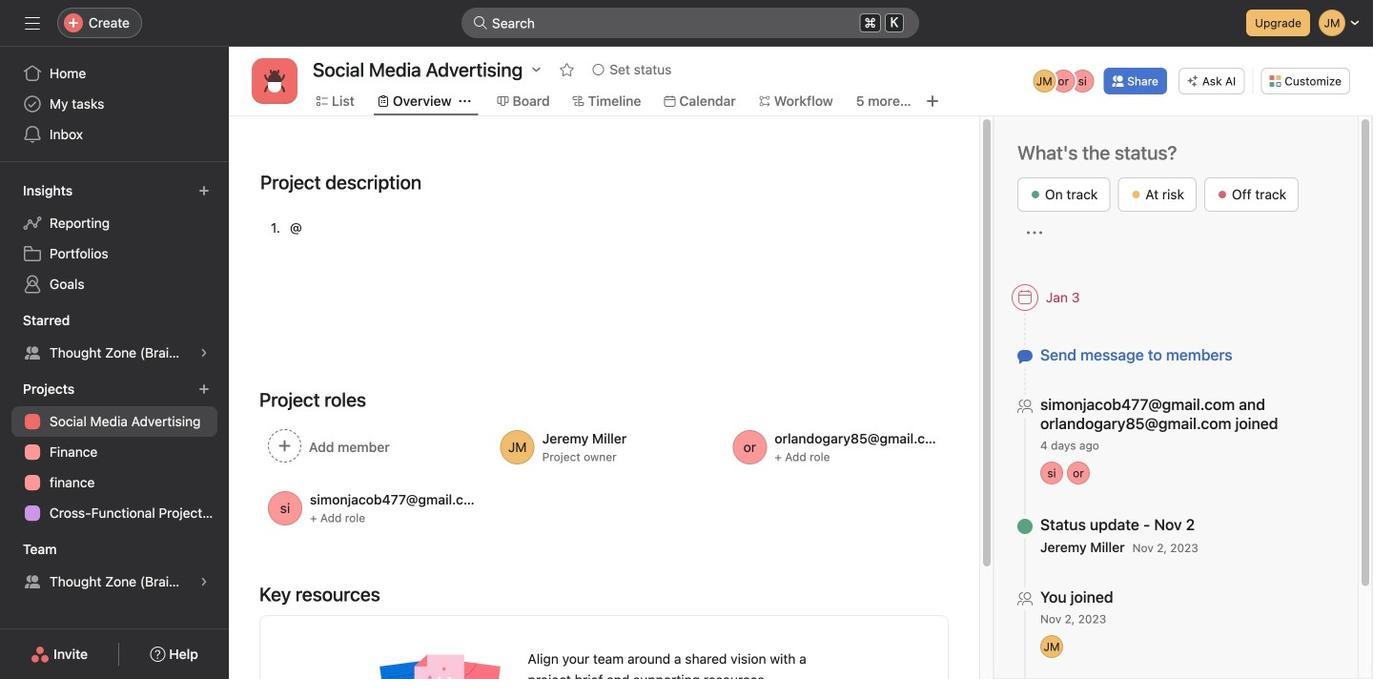 Task type: vqa. For each thing, say whether or not it's contained in the screenshot.
octopus specimen to the top
no



Task type: describe. For each thing, give the bounding box(es) containing it.
prominent image
[[473, 15, 488, 31]]

bug image
[[263, 70, 286, 93]]

tab actions image
[[459, 95, 471, 107]]

hide sidebar image
[[25, 15, 40, 31]]

global element
[[0, 47, 229, 161]]

see details, thought zone (brainstorm space) image for starred element
[[198, 347, 210, 359]]

new project or portfolio image
[[198, 383, 210, 395]]

Search tasks, projects, and more text field
[[462, 8, 920, 38]]

teams element
[[0, 532, 229, 601]]

projects element
[[0, 372, 229, 532]]



Task type: locate. For each thing, give the bounding box(es) containing it.
1 vertical spatial see details, thought zone (brainstorm space) image
[[198, 576, 210, 588]]

None field
[[462, 8, 920, 38]]

add to starred image
[[559, 62, 575, 77]]

see details, thought zone (brainstorm space) image inside the "teams" element
[[198, 576, 210, 588]]

2 see details, thought zone (brainstorm space) image from the top
[[198, 576, 210, 588]]

0 vertical spatial see details, thought zone (brainstorm space) image
[[198, 347, 210, 359]]

see details, thought zone (brainstorm space) image for the "teams" element
[[198, 576, 210, 588]]

see details, thought zone (brainstorm space) image
[[198, 347, 210, 359], [198, 576, 210, 588]]

starred element
[[0, 303, 229, 372]]

1 see details, thought zone (brainstorm space) image from the top
[[198, 347, 210, 359]]

add tab image
[[925, 93, 940, 109]]

insights element
[[0, 174, 229, 303]]

Project description title text field
[[248, 162, 427, 202]]

new insights image
[[198, 185, 210, 197]]

see details, thought zone (brainstorm space) image inside starred element
[[198, 347, 210, 359]]



